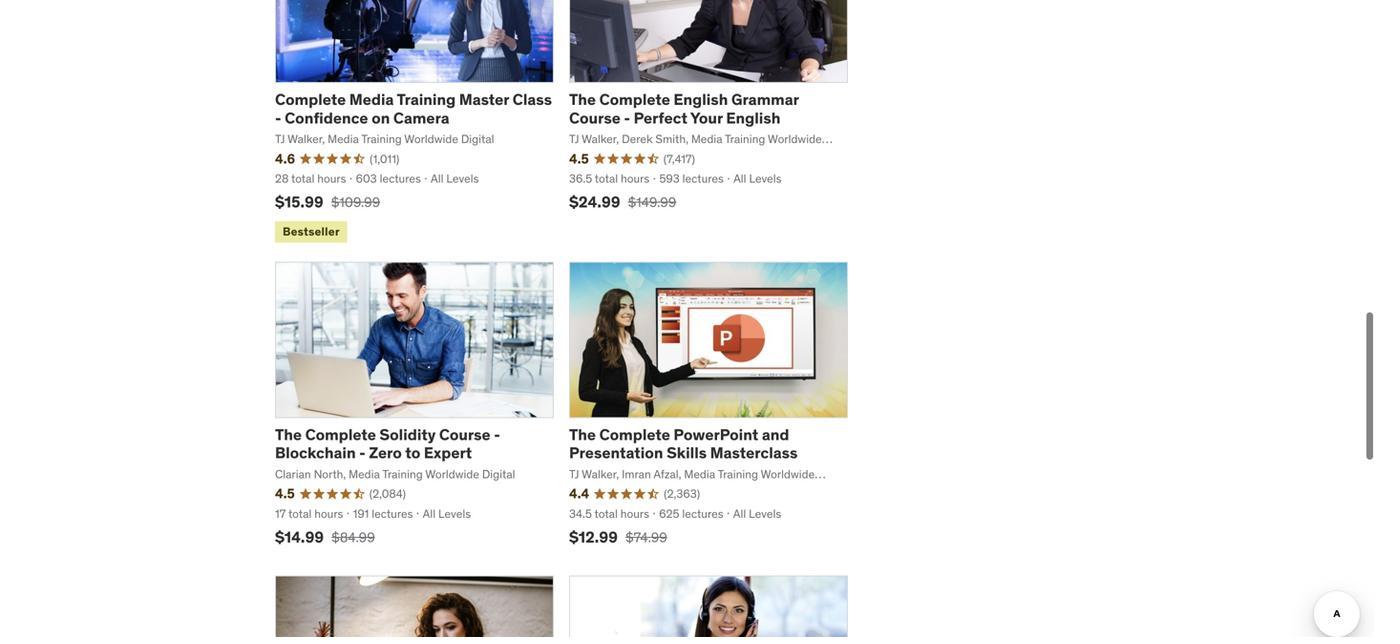 Task type: locate. For each thing, give the bounding box(es) containing it.
solidity
[[379, 425, 436, 445]]

derek
[[622, 132, 653, 147]]

$109.99
[[331, 194, 380, 211]]

4.5 up 17
[[275, 486, 295, 503]]

complete up imran
[[599, 425, 670, 445]]

lectures for $14.99
[[372, 507, 413, 522]]

powerpoint
[[674, 425, 758, 445]]

36.5 total hours
[[569, 171, 650, 186]]

the inside the complete solidity course  - blockchain - zero to expert clarian north, media training worldwide digital
[[275, 425, 302, 445]]

walker, inside complete media training master class - confidence on camera tj walker, media training worldwide digital
[[288, 132, 325, 147]]

lectures down 7417 reviews element
[[682, 171, 724, 186]]

tj inside the complete powerpoint and presentation skills masterclass tj walker, imran afzal, media training worldwide digital
[[569, 467, 579, 482]]

complete
[[275, 90, 346, 109], [599, 90, 670, 109], [305, 425, 376, 445], [599, 425, 670, 445]]

the up clarian
[[275, 425, 302, 445]]

levels for the complete powerpoint and presentation skills masterclass
[[749, 507, 781, 522]]

1 vertical spatial course
[[439, 425, 491, 445]]

presentation
[[569, 444, 663, 463]]

the up 4.4
[[569, 425, 596, 445]]

levels down masterclass
[[749, 507, 781, 522]]

digital inside the complete solidity course  - blockchain - zero to expert clarian north, media training worldwide digital
[[482, 467, 515, 482]]

worldwide inside the complete english grammar course - perfect your english tj walker, derek smith, media training worldwide digital
[[768, 132, 822, 147]]

masterclass
[[710, 444, 798, 463]]

course inside the complete english grammar course - perfect your english tj walker, derek smith, media training worldwide digital
[[569, 108, 621, 128]]

7417 reviews element
[[663, 151, 695, 167]]

the
[[569, 90, 596, 109], [275, 425, 302, 445], [569, 425, 596, 445]]

walker, for perfect
[[582, 132, 619, 147]]

the inside the complete english grammar course - perfect your english tj walker, derek smith, media training worldwide digital
[[569, 90, 596, 109]]

$149.99
[[628, 194, 676, 211]]

0 vertical spatial 4.5
[[569, 150, 589, 167]]

593
[[659, 171, 680, 186]]

course up 36.5
[[569, 108, 621, 128]]

all levels for complete media training master class - confidence on camera
[[431, 171, 479, 186]]

complete inside the complete english grammar course - perfect your english tj walker, derek smith, media training worldwide digital
[[599, 90, 670, 109]]

1 vertical spatial 4.5
[[275, 486, 295, 503]]

worldwide down "camera"
[[404, 132, 458, 147]]

english
[[674, 90, 728, 109], [726, 108, 781, 128]]

worldwide down grammar
[[768, 132, 822, 147]]

tj up the 4.6
[[275, 132, 285, 147]]

all levels down masterclass
[[733, 507, 781, 522]]

camera
[[393, 108, 449, 128]]

digital inside the complete english grammar course - perfect your english tj walker, derek smith, media training worldwide digital
[[569, 148, 602, 163]]

confidence
[[285, 108, 368, 128]]

complete inside the complete powerpoint and presentation skills masterclass tj walker, imran afzal, media training worldwide digital
[[599, 425, 670, 445]]

all right 191 lectures
[[423, 507, 436, 522]]

the inside the complete powerpoint and presentation skills masterclass tj walker, imran afzal, media training worldwide digital
[[569, 425, 596, 445]]

all levels for the complete english grammar course - perfect your english
[[733, 171, 782, 186]]

course right to
[[439, 425, 491, 445]]

levels
[[446, 171, 479, 186], [749, 171, 782, 186], [438, 507, 471, 522], [749, 507, 781, 522]]

digital
[[461, 132, 494, 147], [569, 148, 602, 163], [482, 467, 515, 482], [569, 483, 602, 498]]

hours up $24.99 $149.99
[[621, 171, 650, 186]]

0 horizontal spatial course
[[439, 425, 491, 445]]

34.5 total hours
[[569, 507, 649, 522]]

total for $24.99
[[595, 171, 618, 186]]

the complete english grammar course - perfect your english link
[[569, 90, 799, 128]]

all levels
[[431, 171, 479, 186], [733, 171, 782, 186], [423, 507, 471, 522], [733, 507, 781, 522]]

4.5 up 36.5
[[569, 150, 589, 167]]

tj inside the complete english grammar course - perfect your english tj walker, derek smith, media training worldwide digital
[[569, 132, 579, 147]]

english right your at the top of the page
[[726, 108, 781, 128]]

training inside the complete solidity course  - blockchain - zero to expert clarian north, media training worldwide digital
[[382, 467, 423, 482]]

training inside the complete powerpoint and presentation skills masterclass tj walker, imran afzal, media training worldwide digital
[[718, 467, 758, 482]]

lectures down 2084 reviews element
[[372, 507, 413, 522]]

all for complete media training master class - confidence on camera
[[431, 171, 444, 186]]

course inside the complete solidity course  - blockchain - zero to expert clarian north, media training worldwide digital
[[439, 425, 491, 445]]

english up smith,
[[674, 90, 728, 109]]

- up the 4.6
[[275, 108, 281, 128]]

lectures down 1011 reviews element
[[380, 171, 421, 186]]

- right the expert
[[494, 425, 500, 445]]

levels right 593 lectures
[[749, 171, 782, 186]]

- inside the complete english grammar course - perfect your english tj walker, derek smith, media training worldwide digital
[[624, 108, 630, 128]]

lectures for $24.99
[[682, 171, 724, 186]]

worldwide down masterclass
[[761, 467, 815, 482]]

on
[[372, 108, 390, 128]]

all levels right the 603 lectures
[[431, 171, 479, 186]]

lectures
[[380, 171, 421, 186], [682, 171, 724, 186], [372, 507, 413, 522], [682, 507, 723, 522]]

media inside the complete solidity course  - blockchain - zero to expert clarian north, media training worldwide digital
[[349, 467, 380, 482]]

tj up 36.5
[[569, 132, 579, 147]]

$15.99 $109.99
[[275, 192, 380, 212]]

the complete solidity course  - blockchain - zero to expert clarian north, media training worldwide digital
[[275, 425, 515, 482]]

training
[[397, 90, 456, 109], [361, 132, 402, 147], [725, 132, 765, 147], [382, 467, 423, 482], [718, 467, 758, 482]]

hours up $14.99 $84.99
[[314, 507, 343, 522]]

training down grammar
[[725, 132, 765, 147]]

training inside the complete english grammar course - perfect your english tj walker, derek smith, media training worldwide digital
[[725, 132, 765, 147]]

the for the complete powerpoint and presentation skills masterclass
[[569, 425, 596, 445]]

worldwide
[[404, 132, 458, 147], [768, 132, 822, 147], [425, 467, 479, 482], [761, 467, 815, 482]]

all levels right 593 lectures
[[733, 171, 782, 186]]

4.5
[[569, 150, 589, 167], [275, 486, 295, 503]]

walker,
[[288, 132, 325, 147], [582, 132, 619, 147], [582, 467, 619, 482]]

hours
[[317, 171, 346, 186], [621, 171, 650, 186], [314, 507, 343, 522], [620, 507, 649, 522]]

total right 34.5
[[594, 507, 618, 522]]

complete inside the complete solidity course  - blockchain - zero to expert clarian north, media training worldwide digital
[[305, 425, 376, 445]]

total
[[291, 171, 314, 186], [595, 171, 618, 186], [288, 507, 312, 522], [594, 507, 618, 522]]

tj
[[275, 132, 285, 147], [569, 132, 579, 147], [569, 467, 579, 482]]

the complete powerpoint and presentation skills masterclass tj walker, imran afzal, media training worldwide digital
[[569, 425, 815, 498]]

$15.99
[[275, 192, 323, 212]]

0 vertical spatial course
[[569, 108, 621, 128]]

the right class
[[569, 90, 596, 109]]

all right 625 lectures
[[733, 507, 746, 522]]

the for the complete solidity course  - blockchain - zero to expert
[[275, 425, 302, 445]]

complete up the 4.6
[[275, 90, 346, 109]]

clarian
[[275, 467, 311, 482]]

191
[[353, 507, 369, 522]]

walker, down presentation
[[582, 467, 619, 482]]

training right the on
[[397, 90, 456, 109]]

walker, up the 4.6
[[288, 132, 325, 147]]

worldwide down the expert
[[425, 467, 479, 482]]

lectures down 2363 reviews element
[[682, 507, 723, 522]]

north,
[[314, 467, 346, 482]]

course
[[569, 108, 621, 128], [439, 425, 491, 445]]

training down masterclass
[[718, 467, 758, 482]]

36.5
[[569, 171, 592, 186]]

1 horizontal spatial course
[[569, 108, 621, 128]]

complete up derek
[[599, 90, 670, 109]]

training down to
[[382, 467, 423, 482]]

- up derek
[[624, 108, 630, 128]]

(2,084)
[[369, 487, 406, 502]]

total right 17
[[288, 507, 312, 522]]

-
[[275, 108, 281, 128], [624, 108, 630, 128], [494, 425, 500, 445], [359, 444, 366, 463]]

class
[[513, 90, 552, 109]]

your
[[690, 108, 723, 128]]

hours for $14.99
[[314, 507, 343, 522]]

28 total hours
[[275, 171, 346, 186]]

$84.99
[[331, 529, 375, 546]]

walker, inside the complete english grammar course - perfect your english tj walker, derek smith, media training worldwide digital
[[582, 132, 619, 147]]

all levels down the expert
[[423, 507, 471, 522]]

skills
[[667, 444, 707, 463]]

all right 593 lectures
[[733, 171, 746, 186]]

all right the 603 lectures
[[431, 171, 444, 186]]

levels for the complete solidity course  - blockchain - zero to expert
[[438, 507, 471, 522]]

complete for presentation
[[599, 425, 670, 445]]

- left "zero"
[[359, 444, 366, 463]]

34.5
[[569, 507, 592, 522]]

tj for complete
[[275, 132, 285, 147]]

levels down the expert
[[438, 507, 471, 522]]

total right 36.5
[[595, 171, 618, 186]]

all
[[431, 171, 444, 186], [733, 171, 746, 186], [423, 507, 436, 522], [733, 507, 746, 522]]

tj inside complete media training master class - confidence on camera tj walker, media training worldwide digital
[[275, 132, 285, 147]]

625
[[659, 507, 679, 522]]

$12.99
[[569, 528, 618, 547]]

total right 28
[[291, 171, 314, 186]]

tj up 4.4
[[569, 467, 579, 482]]

levels down "camera"
[[446, 171, 479, 186]]

digital inside the complete powerpoint and presentation skills masterclass tj walker, imran afzal, media training worldwide digital
[[569, 483, 602, 498]]

1011 reviews element
[[370, 151, 399, 167]]

hours for $24.99
[[621, 171, 650, 186]]

hours up $15.99 $109.99
[[317, 171, 346, 186]]

- inside complete media training master class - confidence on camera tj walker, media training worldwide digital
[[275, 108, 281, 128]]

hours up $74.99
[[620, 507, 649, 522]]

levels for complete media training master class - confidence on camera
[[446, 171, 479, 186]]

media
[[349, 90, 394, 109], [328, 132, 359, 147], [691, 132, 722, 147], [349, 467, 380, 482], [684, 467, 715, 482]]

1 horizontal spatial 4.5
[[569, 150, 589, 167]]

complete up north,
[[305, 425, 376, 445]]

perfect
[[634, 108, 687, 128]]

walker, left derek
[[582, 132, 619, 147]]

0 horizontal spatial 4.5
[[275, 486, 295, 503]]



Task type: describe. For each thing, give the bounding box(es) containing it.
the for the complete english grammar course - perfect your english
[[569, 90, 596, 109]]

worldwide inside the complete powerpoint and presentation skills masterclass tj walker, imran afzal, media training worldwide digital
[[761, 467, 815, 482]]

4.5 for the complete solidity course  - blockchain - zero to expert
[[275, 486, 295, 503]]

imran
[[622, 467, 651, 482]]

complete for course
[[599, 90, 670, 109]]

the complete english grammar course - perfect your english tj walker, derek smith, media training worldwide digital
[[569, 90, 822, 163]]

lectures for $12.99
[[682, 507, 723, 522]]

lectures for $15.99
[[380, 171, 421, 186]]

total for $14.99
[[288, 507, 312, 522]]

$14.99 $84.99
[[275, 528, 375, 547]]

4.6
[[275, 150, 295, 167]]

17 total hours
[[275, 507, 343, 522]]

worldwide inside the complete solidity course  - blockchain - zero to expert clarian north, media training worldwide digital
[[425, 467, 479, 482]]

$14.99
[[275, 528, 324, 547]]

smith,
[[655, 132, 688, 147]]

the complete solidity course  - blockchain - zero to expert link
[[275, 425, 500, 463]]

total for $12.99
[[594, 507, 618, 522]]

593 lectures
[[659, 171, 724, 186]]

afzal,
[[654, 467, 681, 482]]

28
[[275, 171, 289, 186]]

all levels for the complete powerpoint and presentation skills masterclass
[[733, 507, 781, 522]]

4.5 for the complete english grammar course - perfect your english
[[569, 150, 589, 167]]

191 lectures
[[353, 507, 413, 522]]

complete inside complete media training master class - confidence on camera tj walker, media training worldwide digital
[[275, 90, 346, 109]]

all for the complete powerpoint and presentation skills masterclass
[[733, 507, 746, 522]]

tj for the
[[569, 132, 579, 147]]

digital inside complete media training master class - confidence on camera tj walker, media training worldwide digital
[[461, 132, 494, 147]]

(7,417)
[[663, 152, 695, 166]]

walker, for confidence
[[288, 132, 325, 147]]

media inside the complete powerpoint and presentation skills masterclass tj walker, imran afzal, media training worldwide digital
[[684, 467, 715, 482]]

levels for the complete english grammar course - perfect your english
[[749, 171, 782, 186]]

hours for $15.99
[[317, 171, 346, 186]]

master
[[459, 90, 509, 109]]

blockchain
[[275, 444, 356, 463]]

walker, inside the complete powerpoint and presentation skills masterclass tj walker, imran afzal, media training worldwide digital
[[582, 467, 619, 482]]

all for the complete english grammar course - perfect your english
[[733, 171, 746, 186]]

and
[[762, 425, 789, 445]]

all for the complete solidity course  - blockchain - zero to expert
[[423, 507, 436, 522]]

2363 reviews element
[[664, 487, 700, 503]]

to
[[405, 444, 420, 463]]

complete for -
[[305, 425, 376, 445]]

17
[[275, 507, 286, 522]]

$24.99 $149.99
[[569, 192, 676, 212]]

$24.99
[[569, 192, 620, 212]]

total for $15.99
[[291, 171, 314, 186]]

zero
[[369, 444, 402, 463]]

(1,011)
[[370, 152, 399, 166]]

$12.99 $74.99
[[569, 528, 667, 547]]

$74.99
[[625, 529, 667, 546]]

(2,363)
[[664, 487, 700, 502]]

training up (1,011)
[[361, 132, 402, 147]]

grammar
[[731, 90, 799, 109]]

603 lectures
[[356, 171, 421, 186]]

625 lectures
[[659, 507, 723, 522]]

media inside the complete english grammar course - perfect your english tj walker, derek smith, media training worldwide digital
[[691, 132, 722, 147]]

4.4
[[569, 486, 589, 503]]

complete media training master class - confidence on camera tj walker, media training worldwide digital
[[275, 90, 552, 147]]

603
[[356, 171, 377, 186]]

bestseller
[[283, 224, 340, 239]]

all levels for the complete solidity course  - blockchain - zero to expert
[[423, 507, 471, 522]]

expert
[[424, 444, 472, 463]]

complete media training master class - confidence on camera link
[[275, 90, 552, 128]]

worldwide inside complete media training master class - confidence on camera tj walker, media training worldwide digital
[[404, 132, 458, 147]]

hours for $12.99
[[620, 507, 649, 522]]

2084 reviews element
[[369, 487, 406, 503]]

the complete powerpoint and presentation skills masterclass link
[[569, 425, 798, 463]]



Task type: vqa. For each thing, say whether or not it's contained in the screenshot.


